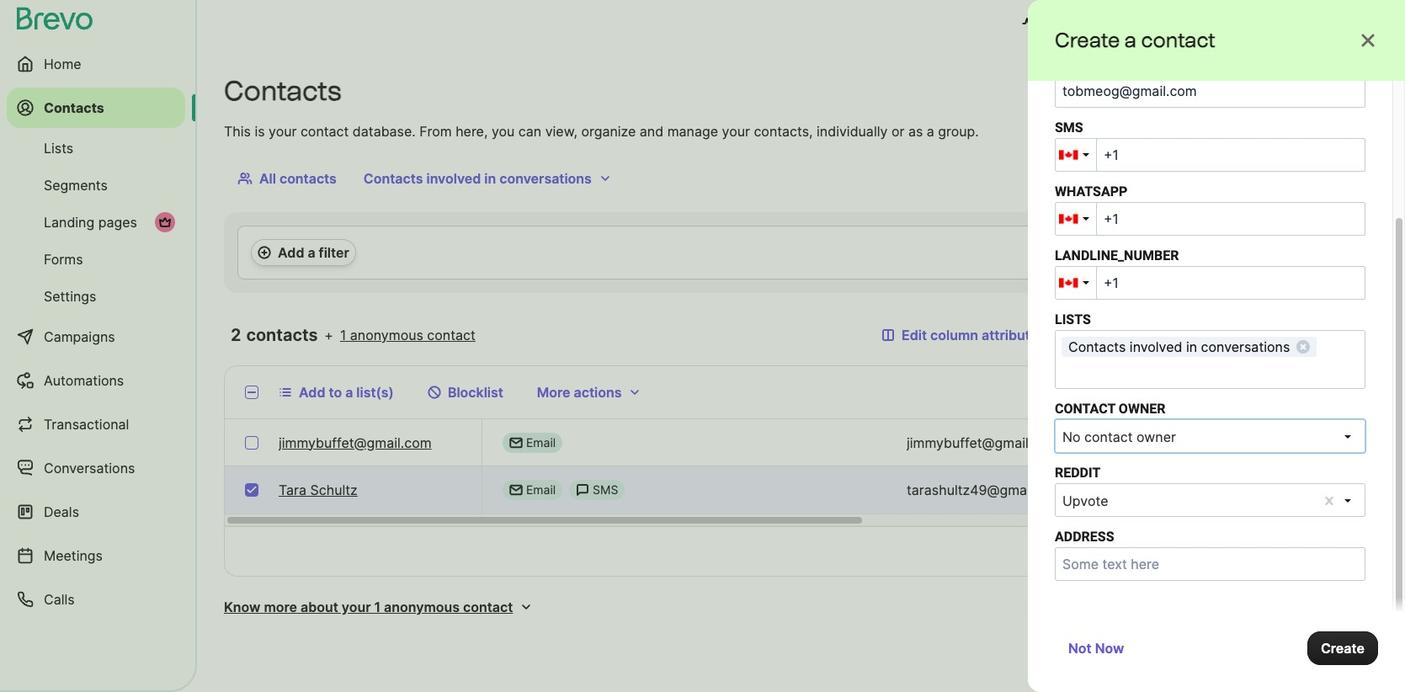 Task type: vqa. For each thing, say whether or not it's contained in the screenshot.
Subscription link
no



Task type: locate. For each thing, give the bounding box(es) containing it.
1 horizontal spatial sms
[[1055, 120, 1083, 136]]

conversations down 'can'
[[499, 170, 592, 187]]

left___c25ys image for jimmybuffet@gmail.com
[[509, 436, 523, 449]]

1 vertical spatial contacts
[[279, 170, 337, 187]]

manage
[[667, 123, 718, 140]]

0 horizontal spatial involved
[[426, 170, 481, 187]]

reddit
[[1055, 465, 1101, 481]]

in
[[484, 170, 496, 187], [1186, 338, 1197, 355]]

transactional link
[[7, 404, 185, 445]]

contacts,
[[754, 123, 813, 140]]

1 right +
[[340, 327, 346, 344]]

and left manage
[[640, 123, 664, 140]]

conversations up '1 contact selected'
[[1201, 338, 1290, 355]]

contacts up lists
[[44, 99, 104, 116]]

and left plan
[[1087, 15, 1111, 32]]

edit column attributes
[[902, 327, 1046, 344]]

landing pages
[[44, 214, 137, 231]]

schultz down owner
[[1140, 434, 1188, 451]]

1 vertical spatial tara schultz
[[279, 482, 358, 498]]

address
[[1055, 529, 1114, 545]]

0 horizontal spatial create a contact
[[1055, 28, 1216, 52]]

0 vertical spatial contacts
[[1165, 83, 1222, 99]]

edit
[[902, 327, 927, 344]]

as
[[908, 123, 923, 140]]

left___rvooi image
[[158, 216, 172, 229]]

0 horizontal spatial contacts involved in conversations
[[364, 170, 592, 187]]

anonymous
[[350, 327, 423, 344], [384, 599, 460, 615]]

1 vertical spatial add
[[299, 384, 325, 401]]

rows
[[1030, 543, 1064, 560]]

contact inside 2 contacts + 1 anonymous contact
[[427, 327, 476, 344]]

2 email from the top
[[526, 482, 556, 497]]

1 horizontal spatial create a contact
[[1257, 83, 1365, 99]]

know more about your 1 anonymous contact
[[224, 599, 513, 615]]

2 vertical spatial contacts
[[246, 325, 318, 345]]

create button
[[1308, 631, 1378, 665]]

create a contact dialog
[[1028, 0, 1405, 692]]

1 vertical spatial contacts involved in conversations
[[1068, 338, 1290, 355]]

tara schultz down owner
[[1109, 434, 1188, 451]]

jimmybuffet@gmail.com down add to a list(s)
[[279, 434, 432, 451]]

no
[[1063, 429, 1081, 445]]

0 horizontal spatial jimmybuffet@gmail.com
[[279, 434, 432, 451]]

a inside 'add to a list(s)' button
[[345, 384, 353, 401]]

create inside button
[[1321, 640, 1365, 657]]

0 vertical spatial and
[[1087, 15, 1111, 32]]

import contacts button
[[1104, 74, 1236, 108]]

1 down search by name, email or phone number search field
[[1239, 384, 1246, 401]]

1 horizontal spatial tara schultz
[[1109, 434, 1188, 451]]

your right is
[[269, 123, 297, 140]]

create
[[1055, 28, 1120, 52], [1257, 83, 1300, 99], [1321, 640, 1365, 657]]

1 vertical spatial involved
[[1130, 338, 1182, 355]]

tara up 1-2 of 2 at the right of page
[[1260, 482, 1288, 498]]

landing
[[44, 214, 94, 231]]

all
[[259, 170, 276, 187]]

usage
[[1042, 15, 1084, 32]]

1 email from the top
[[526, 435, 556, 449]]

add a filter button
[[251, 239, 356, 266]]

conversations
[[499, 170, 592, 187], [1201, 338, 1290, 355]]

100
[[1138, 543, 1161, 560]]

1 jimmybuffet@gmail.com from the left
[[279, 434, 432, 451]]

1 horizontal spatial tara
[[1109, 434, 1137, 451]]

None field
[[1096, 138, 1366, 172], [1096, 202, 1366, 236], [1096, 266, 1366, 300], [1059, 360, 1223, 385], [1096, 138, 1366, 172], [1096, 202, 1366, 236], [1096, 266, 1366, 300], [1059, 360, 1223, 385]]

meetings link
[[7, 535, 185, 576]]

2 horizontal spatial your
[[722, 123, 750, 140]]

add to a list(s)
[[299, 384, 394, 401]]

about
[[301, 599, 338, 615]]

in inside create a contact dialog
[[1186, 338, 1197, 355]]

Enter the email address field
[[1055, 74, 1366, 108]]

0 vertical spatial contacts involved in conversations
[[364, 170, 592, 187]]

Search by name, email or phone number search field
[[1066, 318, 1378, 352]]

tara
[[1109, 434, 1137, 451], [279, 482, 307, 498], [1260, 482, 1288, 498]]

campaigns
[[44, 328, 115, 345]]

rows per page
[[1030, 543, 1125, 560]]

schultz
[[1140, 434, 1188, 451], [310, 482, 358, 498]]

all contacts button
[[224, 162, 350, 195]]

involved inside create a contact dialog
[[1130, 338, 1182, 355]]

1 horizontal spatial and
[[1087, 15, 1111, 32]]

1 horizontal spatial contacts involved in conversations
[[1068, 338, 1290, 355]]

1 horizontal spatial in
[[1186, 338, 1197, 355]]

2 contacts + 1 anonymous contact
[[231, 325, 476, 345]]

contacts right all
[[279, 170, 337, 187]]

0 horizontal spatial schultz
[[310, 482, 358, 498]]

1 horizontal spatial create
[[1257, 83, 1300, 99]]

a inside create a contact dialog
[[1125, 28, 1137, 52]]

1 right of
[[1319, 543, 1326, 560]]

conversations
[[44, 460, 135, 477]]

contacts down 'lists'
[[1068, 338, 1126, 355]]

2
[[231, 325, 242, 345], [1232, 543, 1240, 560], [1261, 543, 1269, 560]]

0 vertical spatial schultz
[[1140, 434, 1188, 451]]

contacts involved in conversations
[[364, 170, 592, 187], [1068, 338, 1290, 355]]

email for jimmybuffet@gmail.com
[[526, 435, 556, 449]]

of
[[1244, 543, 1257, 560]]

involved up owner
[[1130, 338, 1182, 355]]

conversations inside button
[[499, 170, 592, 187]]

1 vertical spatial and
[[640, 123, 664, 140]]

contacts
[[224, 75, 342, 107], [44, 99, 104, 116], [364, 170, 423, 187], [1068, 338, 1126, 355]]

add
[[278, 244, 304, 261], [299, 384, 325, 401]]

2 horizontal spatial create
[[1321, 640, 1365, 657]]

1 vertical spatial email
[[526, 482, 556, 497]]

add for add a filter
[[278, 244, 304, 261]]

1 vertical spatial schultz
[[310, 482, 358, 498]]

contacts inside create a contact dialog
[[1068, 338, 1126, 355]]

tara down the jimmybuffet@gmail.com link
[[279, 482, 307, 498]]

0 vertical spatial conversations
[[499, 170, 592, 187]]

1 horizontal spatial 2
[[1232, 543, 1240, 560]]

1 inside 2 contacts + 1 anonymous contact
[[340, 327, 346, 344]]

your right manage
[[722, 123, 750, 140]]

tara down contact owner
[[1109, 434, 1137, 451]]

contacts
[[1165, 83, 1222, 99], [279, 170, 337, 187], [246, 325, 318, 345]]

add a filter
[[278, 244, 349, 261]]

contact
[[1141, 28, 1216, 52], [1315, 83, 1365, 99], [301, 123, 349, 140], [427, 327, 476, 344], [1250, 384, 1298, 401], [1084, 429, 1133, 445], [463, 599, 513, 615]]

0 vertical spatial sms
[[1055, 120, 1083, 136]]

from
[[419, 123, 452, 140]]

2 vertical spatial create
[[1321, 640, 1365, 657]]

contacts involved in conversations up owner
[[1068, 338, 1290, 355]]

1 horizontal spatial schultz
[[1140, 434, 1188, 451]]

0 horizontal spatial create
[[1055, 28, 1120, 52]]

create a contact inside button
[[1257, 83, 1365, 99]]

0 vertical spatial in
[[484, 170, 496, 187]]

filter
[[319, 244, 349, 261]]

involved down here,
[[426, 170, 481, 187]]

0 horizontal spatial 2
[[231, 325, 242, 345]]

contacts down "database."
[[364, 170, 423, 187]]

1 horizontal spatial involved
[[1130, 338, 1182, 355]]

add to a list(s) button
[[265, 376, 407, 409]]

this is your contact database. from here, you can view, organize and manage your contacts, individually or as a group.
[[224, 123, 979, 140]]

tara schultz down the jimmybuffet@gmail.com link
[[279, 482, 358, 498]]

0 vertical spatial email
[[526, 435, 556, 449]]

1 vertical spatial create
[[1257, 83, 1300, 99]]

0 horizontal spatial conversations
[[499, 170, 592, 187]]

usage and plan
[[1042, 15, 1143, 32]]

add left to
[[299, 384, 325, 401]]

0 horizontal spatial and
[[640, 123, 664, 140]]

0 horizontal spatial tara schultz
[[279, 482, 358, 498]]

contact inside button
[[1315, 83, 1365, 99]]

1 horizontal spatial jimmybuffet@gmail.com
[[907, 434, 1060, 451]]

0 horizontal spatial sms
[[593, 482, 618, 497]]

1 horizontal spatial conversations
[[1201, 338, 1290, 355]]

0 vertical spatial anonymous
[[350, 327, 423, 344]]

email for tara schultz
[[526, 482, 556, 497]]

1 vertical spatial conversations
[[1201, 338, 1290, 355]]

0 horizontal spatial your
[[269, 123, 297, 140]]

involved inside button
[[426, 170, 481, 187]]

0 vertical spatial add
[[278, 244, 304, 261]]

attributes
[[982, 327, 1046, 344]]

conversations link
[[7, 448, 185, 488]]

email
[[526, 435, 556, 449], [526, 482, 556, 497]]

home link
[[7, 44, 185, 84]]

now
[[1095, 640, 1124, 657]]

1 horizontal spatial your
[[342, 599, 371, 615]]

individually
[[817, 123, 888, 140]]

edit column attributes button
[[868, 318, 1059, 352]]

you
[[492, 123, 515, 140]]

0 horizontal spatial in
[[484, 170, 496, 187]]

Some text here field
[[1055, 547, 1366, 581]]

0 vertical spatial tara schultz
[[1109, 434, 1188, 451]]

in inside button
[[484, 170, 496, 187]]

left___c25ys image
[[509, 436, 523, 449], [509, 483, 523, 497], [576, 483, 589, 497]]

and
[[1087, 15, 1111, 32], [640, 123, 664, 140]]

more actions
[[537, 384, 622, 401]]

+
[[324, 327, 333, 344]]

100 button
[[1132, 535, 1192, 568]]

your
[[269, 123, 297, 140], [722, 123, 750, 140], [342, 599, 371, 615]]

contacts left +
[[246, 325, 318, 345]]

contacts involved in conversations down here,
[[364, 170, 592, 187]]

all contacts
[[259, 170, 337, 187]]

here,
[[456, 123, 488, 140]]

contacts inside 'button'
[[279, 170, 337, 187]]

0 vertical spatial involved
[[426, 170, 481, 187]]

1 vertical spatial in
[[1186, 338, 1197, 355]]

a
[[1125, 28, 1137, 52], [1304, 83, 1312, 99], [927, 123, 934, 140], [308, 244, 315, 261], [345, 384, 353, 401]]

0 vertical spatial create a contact
[[1055, 28, 1216, 52]]

jimmybuffet@gmail.com up tarashultz49@gmail.com
[[907, 434, 1060, 451]]

1 vertical spatial create a contact
[[1257, 83, 1365, 99]]

list(s)
[[356, 384, 394, 401]]

contacts right import
[[1165, 83, 1222, 99]]

your right about
[[342, 599, 371, 615]]

schultz down the jimmybuffet@gmail.com link
[[310, 482, 358, 498]]

forms
[[44, 251, 83, 268]]

add left the filter
[[278, 244, 304, 261]]

contacts inside "button"
[[1165, 83, 1222, 99]]

1-
[[1219, 543, 1232, 560]]



Task type: describe. For each thing, give the bounding box(es) containing it.
contact
[[1055, 401, 1115, 417]]

to
[[329, 384, 342, 401]]

segments
[[44, 177, 108, 194]]

know more about your 1 anonymous contact link
[[224, 597, 533, 617]]

view,
[[545, 123, 578, 140]]

blocklist button
[[414, 376, 517, 409]]

automations link
[[7, 360, 185, 401]]

column
[[930, 327, 978, 344]]

1 vertical spatial sms
[[593, 482, 618, 497]]

pages
[[98, 214, 137, 231]]

2 jimmybuffet@gmail.com from the left
[[907, 434, 1060, 451]]

not now
[[1068, 640, 1124, 657]]

whatsapp
[[1055, 184, 1128, 200]]

not
[[1068, 640, 1092, 657]]

lists
[[44, 140, 73, 157]]

upvote
[[1063, 493, 1108, 509]]

segments link
[[7, 168, 185, 202]]

forms link
[[7, 242, 185, 276]]

home
[[44, 56, 81, 72]]

calls
[[44, 591, 75, 608]]

1 right about
[[374, 599, 381, 615]]

can
[[518, 123, 541, 140]]

meetings
[[44, 547, 103, 564]]

create a contact inside dialog
[[1055, 28, 1216, 52]]

lists link
[[7, 131, 185, 165]]

contact owner
[[1055, 401, 1166, 417]]

contacts involved in conversations inside button
[[364, 170, 592, 187]]

1 inside "button"
[[1319, 543, 1326, 560]]

calls link
[[7, 579, 185, 620]]

0 horizontal spatial tara
[[279, 482, 307, 498]]

is
[[255, 123, 265, 140]]

more actions button
[[524, 376, 655, 409]]

a inside "add a filter" button
[[308, 244, 315, 261]]

tarashultz49@gmail.com
[[907, 482, 1065, 498]]

know
[[224, 599, 261, 615]]

contacts for all
[[279, 170, 337, 187]]

owner
[[1119, 401, 1166, 417]]

2 horizontal spatial 2
[[1261, 543, 1269, 560]]

group.
[[938, 123, 979, 140]]

deals link
[[7, 492, 185, 532]]

2 horizontal spatial tara
[[1260, 482, 1288, 498]]

contacts for import
[[1165, 83, 1222, 99]]

contacts involved in conversations button
[[350, 162, 625, 195]]

schultz inside tara schultz link
[[310, 482, 358, 498]]

contacts link
[[7, 88, 185, 128]]

usage and plan button
[[1008, 7, 1156, 40]]

owner
[[1137, 429, 1176, 445]]

this
[[224, 123, 251, 140]]

settings
[[44, 288, 96, 305]]

1 vertical spatial anonymous
[[384, 599, 460, 615]]

transactional
[[44, 416, 129, 433]]

import
[[1118, 83, 1162, 99]]

deals
[[44, 503, 79, 520]]

no contact owner
[[1063, 429, 1176, 445]]

per
[[1068, 543, 1089, 560]]

jimmybuffet@gmail.com link
[[279, 432, 432, 453]]

contacts for 2
[[246, 325, 318, 345]]

selected
[[1302, 384, 1356, 401]]

plan
[[1115, 15, 1143, 32]]

import contacts
[[1118, 83, 1222, 99]]

tara schultz link
[[279, 480, 358, 500]]

anonymous inside 2 contacts + 1 anonymous contact
[[350, 327, 423, 344]]

left___c25ys image for tara schultz
[[509, 483, 523, 497]]

contacts up is
[[224, 75, 342, 107]]

add for add to a list(s)
[[299, 384, 325, 401]]

sms inside create a contact dialog
[[1055, 120, 1083, 136]]

actions
[[574, 384, 622, 401]]

more
[[264, 599, 297, 615]]

conversations inside create a contact dialog
[[1201, 338, 1290, 355]]

or
[[892, 123, 905, 140]]

1-2 of 2
[[1219, 543, 1269, 560]]

database.
[[353, 123, 416, 140]]

lists
[[1055, 312, 1091, 328]]

and inside button
[[1087, 15, 1111, 32]]

blocklist
[[448, 384, 503, 401]]

1 anonymous contact link
[[340, 325, 476, 345]]

create inside button
[[1257, 83, 1300, 99]]

0 vertical spatial create
[[1055, 28, 1120, 52]]

landline_number
[[1055, 248, 1179, 264]]

1 button
[[1316, 540, 1329, 563]]

settings link
[[7, 280, 185, 313]]

automations
[[44, 372, 124, 389]]

not now button
[[1055, 631, 1138, 665]]

create a contact button
[[1243, 74, 1378, 108]]

page
[[1093, 543, 1125, 560]]

campaigns link
[[7, 317, 185, 357]]

contacts inside button
[[364, 170, 423, 187]]

landing pages link
[[7, 205, 185, 239]]

1 contact selected
[[1239, 384, 1356, 401]]

more
[[537, 384, 570, 401]]

contacts involved in conversations inside create a contact dialog
[[1068, 338, 1290, 355]]

a inside create a contact button
[[1304, 83, 1312, 99]]



